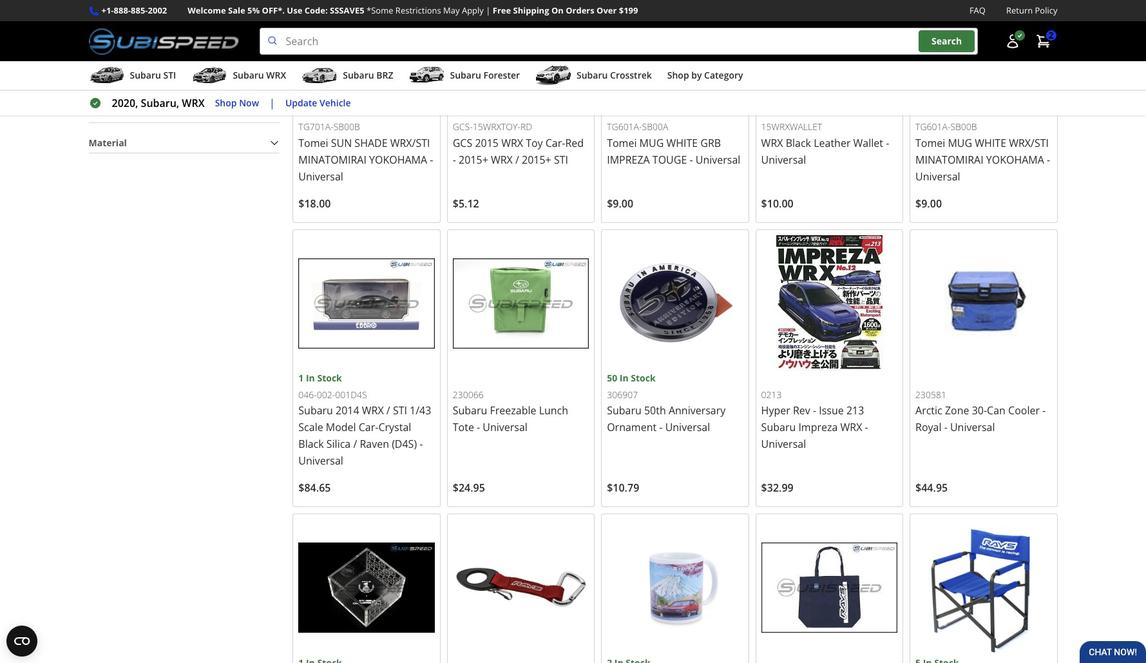 Task type: vqa. For each thing, say whether or not it's contained in the screenshot.
2013- to the right
no



Task type: locate. For each thing, give the bounding box(es) containing it.
0 horizontal spatial tomei
[[299, 136, 328, 150]]

wrx inside hyper rev - issue 213 subaru impreza wrx - universal
[[841, 420, 863, 435]]

black inside the 1 in stock 046-002-001d4s subaru 2014 wrx / sti 1/43 scale model car-crystal black silica / raven (d4s) - universal
[[299, 437, 324, 451]]

a subaru brz thumbnail image image
[[302, 66, 338, 85]]

car- up raven
[[359, 420, 379, 435]]

sssave5
[[330, 5, 365, 16]]

subaru for subaru sti
[[130, 69, 161, 81]]

minatomirai down the 'tg601a-sb00b'
[[916, 153, 984, 167]]

2014
[[336, 404, 359, 418]]

2 white from the left
[[975, 136, 1007, 150]]

subaru forester button
[[409, 64, 520, 90]]

search input field
[[259, 28, 978, 55]]

universal inside tomei mug white wrx/sti minatomirai yokohama - universal
[[916, 169, 961, 184]]

rays large navy tote bag - universal image
[[762, 520, 898, 656]]

1 horizontal spatial white
[[975, 136, 1007, 150]]

car- right the toy
[[546, 136, 565, 150]]

yokohama for white
[[987, 153, 1045, 167]]

subaru down 230066
[[453, 404, 487, 418]]

gcs 2015 wrx toy car-red - 2015+ wrx / 2015+ sti image
[[453, 0, 589, 104]]

/ up crystal
[[387, 404, 390, 418]]

tomei inside tomei mug white grb impreza touge - universal
[[607, 136, 637, 150]]

wrx inside dropdown button
[[266, 69, 286, 81]]

wrx right the 2014
[[362, 404, 384, 418]]

/ right silica
[[353, 437, 357, 451]]

universal down the 'tg601a-sb00b'
[[916, 169, 961, 184]]

2 tomei from the left
[[607, 136, 637, 150]]

universal inside "arctic zone 30-can cooler - royal - universal"
[[951, 420, 995, 435]]

sti down "red"
[[554, 153, 568, 167]]

minatomirai down sun
[[299, 153, 367, 167]]

$ text field
[[89, 0, 162, 20], [170, 0, 243, 20]]

subaru brz button
[[302, 64, 393, 90]]

in for 002-
[[306, 372, 315, 384]]

$10.79
[[607, 481, 640, 495]]

mug down the 'tg601a-sb00b'
[[948, 136, 973, 150]]

stock up the 15wrxtoy-
[[477, 104, 502, 117]]

black
[[786, 136, 811, 150], [299, 437, 324, 451]]

subaru inside "subaru sti" dropdown button
[[130, 69, 161, 81]]

0 horizontal spatial minatomirai
[[299, 153, 367, 167]]

free
[[493, 5, 511, 16]]

white inside tomei mug white grb impreza touge - universal
[[667, 136, 698, 150]]

subaru inside subaru brz "dropdown button"
[[343, 69, 374, 81]]

0 vertical spatial shop
[[668, 69, 689, 81]]

2015
[[475, 136, 499, 150]]

1 horizontal spatial wrx/sti
[[1009, 136, 1049, 150]]

black down the scale
[[299, 437, 324, 451]]

minatomirai inside tomei sun shade wrx/sti minatomirai yokohama - universal
[[299, 153, 367, 167]]

1 horizontal spatial sti
[[393, 404, 407, 418]]

tomei down tg701a- on the top of page
[[299, 136, 328, 150]]

sti up subaru,
[[163, 69, 176, 81]]

0 horizontal spatial wrx/sti
[[390, 136, 430, 150]]

tomei down the 'tg601a-sb00b'
[[916, 136, 946, 150]]

1 yokohama from the left
[[369, 153, 427, 167]]

1 horizontal spatial shop
[[668, 69, 689, 81]]

1 horizontal spatial $ text field
[[170, 0, 243, 20]]

universal inside 'subaru freezable lunch tote - universal'
[[483, 420, 528, 435]]

/
[[516, 153, 519, 167], [387, 404, 390, 418], [353, 437, 357, 451]]

2 mug from the left
[[948, 136, 973, 150]]

| right now
[[269, 96, 275, 110]]

tomei for tomei sun shade wrx/sti minatomirai yokohama - universal
[[299, 136, 328, 150]]

tg601a- for tomei mug white grb impreza touge - universal
[[607, 121, 642, 133]]

subaru inside subaru crosstrek dropdown button
[[577, 69, 608, 81]]

1 $ text field from the left
[[89, 0, 162, 20]]

1 horizontal spatial mug
[[948, 136, 973, 150]]

car- inside 15 in stock gcs-15wrxtoy-rd gcs 2015 wrx toy car-red - 2015+ wrx / 2015+ sti
[[546, 136, 565, 150]]

wallet
[[854, 136, 884, 150]]

mug inside tomei mug white grb impreza touge - universal
[[640, 136, 664, 150]]

2 $9.00 from the left
[[916, 197, 942, 211]]

vehicle
[[320, 97, 351, 109]]

2 tg601a- from the left
[[916, 121, 951, 133]]

1 wrx/sti from the left
[[390, 136, 430, 150]]

tg601a- for tomei mug white wrx/sti minatomirai yokohama - universal
[[916, 121, 951, 133]]

50 in stock 306907 subaru 50th anniversary ornament - universal
[[607, 372, 726, 435]]

1 horizontal spatial black
[[786, 136, 811, 150]]

wrx down 213
[[841, 420, 863, 435]]

230581
[[916, 388, 947, 401]]

in right 1
[[306, 372, 315, 384]]

sti
[[163, 69, 176, 81], [554, 153, 568, 167], [393, 404, 407, 418]]

in inside 16 in stock 15wrxwallet wrx black leather wallet - universal
[[774, 104, 783, 117]]

stock for subaru
[[631, 372, 656, 384]]

may
[[443, 5, 460, 16]]

|
[[486, 5, 491, 16], [269, 96, 275, 110]]

universal
[[696, 153, 741, 167], [762, 153, 806, 167], [299, 169, 343, 184], [916, 169, 961, 184], [483, 420, 528, 435], [666, 420, 710, 435], [951, 420, 995, 435], [762, 437, 806, 451], [299, 454, 343, 468]]

subaru inside 'subaru freezable lunch tote - universal'
[[453, 404, 487, 418]]

0 vertical spatial sti
[[163, 69, 176, 81]]

tg601a- up tomei mug white wrx/sti minatomirai yokohama - universal at top right
[[916, 121, 951, 133]]

model
[[326, 420, 356, 435]]

black down 15wrxwallet on the top of the page
[[786, 136, 811, 150]]

1 white from the left
[[667, 136, 698, 150]]

wrx up update
[[266, 69, 286, 81]]

mug
[[640, 136, 664, 150], [948, 136, 973, 150]]

0 horizontal spatial |
[[269, 96, 275, 110]]

tomei mug white grb impreza touge - universal image
[[607, 0, 743, 104]]

a subaru crosstrek thumbnail image image
[[536, 66, 572, 85]]

5%
[[248, 5, 260, 16]]

sb00a
[[642, 121, 669, 133]]

shade
[[355, 136, 388, 150]]

shop left now
[[215, 97, 237, 109]]

white up touge
[[667, 136, 698, 150]]

a subaru sti thumbnail image image
[[89, 66, 125, 85]]

2 sb00b from the left
[[951, 121, 977, 133]]

/ inside 15 in stock gcs-15wrxtoy-rd gcs 2015 wrx toy car-red - 2015+ wrx / 2015+ sti
[[516, 153, 519, 167]]

white inside tomei mug white wrx/sti minatomirai yokohama - universal
[[975, 136, 1007, 150]]

stock inside 16 in stock 15wrxwallet wrx black leather wallet - universal
[[785, 104, 810, 117]]

stock up 002-
[[317, 372, 342, 384]]

| left free at the left
[[486, 5, 491, 16]]

shop now link
[[215, 96, 259, 111]]

subaru down "hyper"
[[762, 420, 796, 435]]

sale
[[228, 5, 245, 16]]

1 minatomirai from the left
[[299, 153, 367, 167]]

2 minatomirai from the left
[[916, 153, 984, 167]]

- inside 50 in stock 306907 subaru 50th anniversary ornament - universal
[[660, 420, 663, 435]]

1 vertical spatial sti
[[554, 153, 568, 167]]

2 horizontal spatial /
[[516, 153, 519, 167]]

1 horizontal spatial $9.00
[[916, 197, 942, 211]]

subaru up now
[[233, 69, 264, 81]]

50
[[607, 372, 618, 384]]

shop for shop by category
[[668, 69, 689, 81]]

faq
[[970, 5, 986, 16]]

subaru
[[130, 69, 161, 81], [233, 69, 264, 81], [343, 69, 374, 81], [450, 69, 481, 81], [577, 69, 608, 81], [299, 404, 333, 418], [453, 404, 487, 418], [607, 404, 642, 418], [762, 420, 796, 435]]

in inside 15 in stock gcs-15wrxtoy-rd gcs 2015 wrx toy car-red - 2015+ wrx / 2015+ sti
[[466, 104, 474, 117]]

1 vertical spatial shop
[[215, 97, 237, 109]]

yokohama inside tomei sun shade wrx/sti minatomirai yokohama - universal
[[369, 153, 427, 167]]

0 vertical spatial |
[[486, 5, 491, 16]]

subaru left forester
[[450, 69, 481, 81]]

in for 15wrxtoy-
[[466, 104, 474, 117]]

use
[[287, 5, 302, 16]]

in inside the 1 in stock 046-002-001d4s subaru 2014 wrx / sti 1/43 scale model car-crystal black silica / raven (d4s) - universal
[[306, 372, 315, 384]]

by
[[692, 69, 702, 81]]

car- inside the 1 in stock 046-002-001d4s subaru 2014 wrx / sti 1/43 scale model car-crystal black silica / raven (d4s) - universal
[[359, 420, 379, 435]]

minatomirai inside tomei mug white wrx/sti minatomirai yokohama - universal
[[916, 153, 984, 167]]

silica
[[327, 437, 351, 451]]

open widget image
[[6, 626, 37, 657]]

universal down freezable
[[483, 420, 528, 435]]

1 sb00b from the left
[[334, 121, 360, 133]]

mug down sb00a
[[640, 136, 664, 150]]

wrx/sti inside tomei sun shade wrx/sti minatomirai yokohama - universal
[[390, 136, 430, 150]]

306907
[[607, 388, 638, 401]]

leather
[[814, 136, 851, 150]]

subaru forester
[[450, 69, 520, 81]]

car-
[[546, 136, 565, 150], [359, 420, 379, 435]]

subaru up 2020, subaru, wrx
[[130, 69, 161, 81]]

0 horizontal spatial tg601a-
[[607, 121, 642, 133]]

2 yokohama from the left
[[987, 153, 1045, 167]]

0 vertical spatial car-
[[546, 136, 565, 150]]

universal down silica
[[299, 454, 343, 468]]

tg701a-
[[299, 121, 334, 133]]

white
[[667, 136, 698, 150], [975, 136, 1007, 150]]

universal down 30- at the right bottom of page
[[951, 420, 995, 435]]

subaru crosstrek
[[577, 69, 652, 81]]

1 mug from the left
[[640, 136, 664, 150]]

0 horizontal spatial shop
[[215, 97, 237, 109]]

15wrxtoy-
[[473, 121, 521, 133]]

0 vertical spatial black
[[786, 136, 811, 150]]

mug inside tomei mug white wrx/sti minatomirai yokohama - universal
[[948, 136, 973, 150]]

1 horizontal spatial minatomirai
[[916, 153, 984, 167]]

tg601a-
[[607, 121, 642, 133], [916, 121, 951, 133]]

tg601a-sb00b
[[916, 121, 977, 133]]

0 horizontal spatial sti
[[163, 69, 176, 81]]

2015+ down gcs
[[459, 153, 488, 167]]

universal down grb
[[696, 153, 741, 167]]

subaru for subaru wrx
[[233, 69, 264, 81]]

shop by category
[[668, 69, 743, 81]]

tomei inside tomei mug white wrx/sti minatomirai yokohama - universal
[[916, 136, 946, 150]]

0 horizontal spatial white
[[667, 136, 698, 150]]

tomei inside tomei sun shade wrx/sti minatomirai yokohama - universal
[[299, 136, 328, 150]]

1 vertical spatial /
[[387, 404, 390, 418]]

in right 16
[[774, 104, 783, 117]]

sb00b up tomei mug white wrx/sti minatomirai yokohama - universal at top right
[[951, 121, 977, 133]]

tomei mug white wrx/sti minatomirai yokohama - universal
[[916, 136, 1051, 184]]

2 horizontal spatial tomei
[[916, 136, 946, 150]]

1 horizontal spatial tg601a-
[[916, 121, 951, 133]]

universal down "hyper"
[[762, 437, 806, 451]]

mug for impreza
[[640, 136, 664, 150]]

a subaru forester thumbnail image image
[[409, 66, 445, 85]]

yokohama for shade
[[369, 153, 427, 167]]

tomei mug white gdb/bnr32/ae86 cherry blossom mt.fuji - universal image
[[607, 520, 743, 656]]

stock inside 50 in stock 306907 subaru 50th anniversary ornament - universal
[[631, 372, 656, 384]]

0 horizontal spatial yokohama
[[369, 153, 427, 167]]

white down the 'tg601a-sb00b'
[[975, 136, 1007, 150]]

stock up 15wrxwallet on the top of the page
[[785, 104, 810, 117]]

yokohama inside tomei mug white wrx/sti minatomirai yokohama - universal
[[987, 153, 1045, 167]]

0 horizontal spatial $ text field
[[89, 0, 162, 20]]

subaru,
[[141, 96, 179, 110]]

in for wrx
[[774, 104, 783, 117]]

subaru inside 50 in stock 306907 subaru 50th anniversary ornament - universal
[[607, 404, 642, 418]]

sb00b for sun
[[334, 121, 360, 133]]

0 horizontal spatial /
[[353, 437, 357, 451]]

universal inside 16 in stock 15wrxwallet wrx black leather wallet - universal
[[762, 153, 806, 167]]

- inside 15 in stock gcs-15wrxtoy-rd gcs 2015 wrx toy car-red - 2015+ wrx / 2015+ sti
[[453, 153, 456, 167]]

2 horizontal spatial sti
[[554, 153, 568, 167]]

0 horizontal spatial sb00b
[[334, 121, 360, 133]]

cooler
[[1009, 404, 1040, 418]]

tomei up impreza
[[607, 136, 637, 150]]

-
[[886, 136, 890, 150], [430, 153, 433, 167], [453, 153, 456, 167], [690, 153, 693, 167], [1047, 153, 1051, 167], [813, 404, 817, 418], [1043, 404, 1046, 418], [477, 420, 480, 435], [660, 420, 663, 435], [865, 420, 869, 435], [945, 420, 948, 435], [420, 437, 423, 451]]

subispeed logo image
[[89, 28, 239, 55]]

sb00b up sun
[[334, 121, 360, 133]]

sti inside dropdown button
[[163, 69, 176, 81]]

1 horizontal spatial 2015+
[[522, 153, 552, 167]]

1 horizontal spatial yokohama
[[987, 153, 1045, 167]]

0 vertical spatial /
[[516, 153, 519, 167]]

universal up $18.00
[[299, 169, 343, 184]]

arctic zone 30-can cooler - royal - universal
[[916, 404, 1046, 435]]

subaru up the scale
[[299, 404, 333, 418]]

code:
[[305, 5, 328, 16]]

off*.
[[262, 5, 285, 16]]

0 horizontal spatial $9.00
[[607, 197, 634, 211]]

1 2015+ from the left
[[459, 153, 488, 167]]

universal down anniversary
[[666, 420, 710, 435]]

stock for wrx
[[785, 104, 810, 117]]

$9.00
[[607, 197, 634, 211], [916, 197, 942, 211]]

1 tg601a- from the left
[[607, 121, 642, 133]]

arctic
[[916, 404, 943, 418]]

sti up crystal
[[393, 404, 407, 418]]

stock up 306907
[[631, 372, 656, 384]]

universal inside the 1 in stock 046-002-001d4s subaru 2014 wrx / sti 1/43 scale model car-crystal black silica / raven (d4s) - universal
[[299, 454, 343, 468]]

freezable
[[490, 404, 537, 418]]

stock inside the 1 in stock 046-002-001d4s subaru 2014 wrx / sti 1/43 scale model car-crystal black silica / raven (d4s) - universal
[[317, 372, 342, 384]]

1 $9.00 from the left
[[607, 197, 634, 211]]

gcs-
[[453, 121, 473, 133]]

- inside 'subaru freezable lunch tote - universal'
[[477, 420, 480, 435]]

subaru left crosstrek
[[577, 69, 608, 81]]

888-
[[114, 5, 131, 16]]

1 tomei from the left
[[299, 136, 328, 150]]

1 horizontal spatial car-
[[546, 136, 565, 150]]

welcome sale 5% off*. use code: sssave5
[[188, 5, 365, 16]]

universal inside tomei mug white grb impreza touge - universal
[[696, 153, 741, 167]]

2 wrx/sti from the left
[[1009, 136, 1049, 150]]

wrx down the a subaru wrx thumbnail image
[[182, 96, 205, 110]]

0 horizontal spatial black
[[299, 437, 324, 451]]

in
[[466, 104, 474, 117], [774, 104, 783, 117], [306, 372, 315, 384], [620, 372, 629, 384]]

230066
[[453, 388, 484, 401]]

3 tomei from the left
[[916, 136, 946, 150]]

1 vertical spatial car-
[[359, 420, 379, 435]]

restrictions
[[396, 5, 441, 16]]

0 horizontal spatial 2015+
[[459, 153, 488, 167]]

subaru left 'brz'
[[343, 69, 374, 81]]

$84.65
[[299, 481, 331, 495]]

subaru down 306907
[[607, 404, 642, 418]]

1 horizontal spatial tomei
[[607, 136, 637, 150]]

0 horizontal spatial mug
[[640, 136, 664, 150]]

2 vertical spatial sti
[[393, 404, 407, 418]]

tg601a- up impreza
[[607, 121, 642, 133]]

minatomirai for mug
[[916, 153, 984, 167]]

in right 15
[[466, 104, 474, 117]]

universal inside hyper rev - issue 213 subaru impreza wrx - universal
[[762, 437, 806, 451]]

in right 50
[[620, 372, 629, 384]]

2015+ down the toy
[[522, 153, 552, 167]]

subaru inside subaru forester dropdown button
[[450, 69, 481, 81]]

wrx/sti inside tomei mug white wrx/sti minatomirai yokohama - universal
[[1009, 136, 1049, 150]]

in inside 50 in stock 306907 subaru 50th anniversary ornament - universal
[[620, 372, 629, 384]]

subaru inside subaru wrx dropdown button
[[233, 69, 264, 81]]

sb00b
[[334, 121, 360, 133], [951, 121, 977, 133]]

2
[[1049, 29, 1054, 41]]

1 horizontal spatial sb00b
[[951, 121, 977, 133]]

wrx/sti for tomei mug white wrx/sti minatomirai yokohama - universal
[[1009, 136, 1049, 150]]

0 horizontal spatial car-
[[359, 420, 379, 435]]

shop left by
[[668, 69, 689, 81]]

subaru brz
[[343, 69, 393, 81]]

yokohama
[[369, 153, 427, 167], [987, 153, 1045, 167]]

/ down the 15wrxtoy-
[[516, 153, 519, 167]]

shop inside dropdown button
[[668, 69, 689, 81]]

universal down 15wrxwallet on the top of the page
[[762, 153, 806, 167]]

1 vertical spatial black
[[299, 437, 324, 451]]

stock for 002-
[[317, 372, 342, 384]]

subaru crosstrek button
[[536, 64, 652, 90]]

- inside the 1 in stock 046-002-001d4s subaru 2014 wrx / sti 1/43 scale model car-crystal black silica / raven (d4s) - universal
[[420, 437, 423, 451]]

wrx down 15wrxwallet on the top of the page
[[762, 136, 783, 150]]

stock inside 15 in stock gcs-15wrxtoy-rd gcs 2015 wrx toy car-red - 2015+ wrx / 2015+ sti
[[477, 104, 502, 117]]

wrx black leather wallet - universal image
[[762, 0, 898, 104]]

shop by category button
[[668, 64, 743, 90]]

tomei sun shade wrx/sti minatomirai yokohama - universal image
[[299, 0, 435, 104]]

$199
[[619, 5, 638, 16]]



Task type: describe. For each thing, give the bounding box(es) containing it.
$9.00 for tomei mug white wrx/sti minatomirai yokohama - universal
[[916, 197, 942, 211]]

brz
[[377, 69, 393, 81]]

can
[[987, 404, 1006, 418]]

tomei for tomei mug white grb impreza touge - universal
[[607, 136, 637, 150]]

2020, subaru, wrx
[[112, 96, 205, 110]]

1/43
[[410, 404, 431, 418]]

16 in stock 15wrxwallet wrx black leather wallet - universal
[[762, 104, 890, 167]]

+1-888-885-2002 link
[[102, 4, 167, 17]]

white for yokohama
[[975, 136, 1007, 150]]

213
[[847, 404, 864, 418]]

category
[[704, 69, 743, 81]]

tomei mug white grb impreza touge - universal
[[607, 136, 741, 167]]

search
[[932, 35, 962, 47]]

tomei for tomei mug white wrx/sti minatomirai yokohama - universal
[[916, 136, 946, 150]]

rays engineering blue folding chair - universal image
[[916, 520, 1052, 656]]

- inside tomei mug white wrx/sti minatomirai yokohama - universal
[[1047, 153, 1051, 167]]

universal inside 50 in stock 306907 subaru 50th anniversary ornament - universal
[[666, 420, 710, 435]]

2 2015+ from the left
[[522, 153, 552, 167]]

1 vertical spatial |
[[269, 96, 275, 110]]

$18.00
[[299, 197, 331, 211]]

forester
[[484, 69, 520, 81]]

2 $ text field from the left
[[170, 0, 243, 20]]

*some
[[367, 5, 393, 16]]

tg701a-sb00b
[[299, 121, 360, 133]]

return policy
[[1007, 5, 1058, 16]]

crystal
[[379, 420, 411, 435]]

+1-
[[102, 5, 114, 16]]

black inside 16 in stock 15wrxwallet wrx black leather wallet - universal
[[786, 136, 811, 150]]

button image
[[1005, 34, 1021, 49]]

$24.95
[[453, 481, 485, 495]]

rev
[[793, 404, 811, 418]]

50th
[[644, 404, 666, 418]]

touge
[[653, 153, 687, 167]]

subaru for subaru brz
[[343, 69, 374, 81]]

subaru for subaru crosstrek
[[577, 69, 608, 81]]

- inside 16 in stock 15wrxwallet wrx black leather wallet - universal
[[886, 136, 890, 150]]

$10.00
[[762, 197, 794, 211]]

toy
[[526, 136, 543, 150]]

over
[[597, 5, 617, 16]]

001d4s
[[335, 388, 367, 401]]

update vehicle button
[[285, 96, 351, 111]]

2 vertical spatial /
[[353, 437, 357, 451]]

policy
[[1035, 5, 1058, 16]]

return policy link
[[1007, 4, 1058, 17]]

subaru sti
[[130, 69, 176, 81]]

arctic zone 30-can cooler - royal - universal image
[[916, 235, 1052, 371]]

shop now
[[215, 97, 259, 109]]

lunch
[[539, 404, 568, 418]]

0213
[[762, 388, 782, 401]]

anniversary
[[669, 404, 726, 418]]

stock for 15wrxtoy-
[[477, 104, 502, 117]]

- inside tomei sun shade wrx/sti minatomirai yokohama - universal
[[430, 153, 433, 167]]

hyper
[[762, 404, 791, 418]]

sti inside 15 in stock gcs-15wrxtoy-rd gcs 2015 wrx toy car-red - 2015+ wrx / 2015+ sti
[[554, 153, 568, 167]]

return
[[1007, 5, 1033, 16]]

ornament
[[607, 420, 657, 435]]

subaru wrx button
[[192, 64, 286, 90]]

15wrxwallet
[[762, 121, 823, 133]]

universal inside tomei sun shade wrx/sti minatomirai yokohama - universal
[[299, 169, 343, 184]]

subaru for subaru freezable lunch tote - universal
[[453, 404, 487, 418]]

subaru 2014 wrx / sti 1/43 scale model car-crystal black silica / raven (d4s) - universal image
[[299, 235, 435, 371]]

+1-888-885-2002
[[102, 5, 167, 16]]

subaru inside the 1 in stock 046-002-001d4s subaru 2014 wrx / sti 1/43 scale model car-crystal black silica / raven (d4s) - universal
[[299, 404, 333, 418]]

- inside tomei mug white grb impreza touge - universal
[[690, 153, 693, 167]]

faq link
[[970, 4, 986, 17]]

subaru 50th anniversary ornament - universal image
[[607, 235, 743, 371]]

orders
[[566, 5, 595, 16]]

subaru wrx
[[233, 69, 286, 81]]

a subaru wrx thumbnail image image
[[192, 66, 228, 85]]

grb
[[701, 136, 721, 150]]

mug for minatomirai
[[948, 136, 973, 150]]

1 horizontal spatial |
[[486, 5, 491, 16]]

apply
[[462, 5, 484, 16]]

material button
[[89, 133, 280, 153]]

minatomirai for sun
[[299, 153, 367, 167]]

15
[[453, 104, 463, 117]]

resonated
[[89, 106, 136, 118]]

002-
[[317, 388, 335, 401]]

in for subaru
[[620, 372, 629, 384]]

raven
[[360, 437, 389, 451]]

subaru sti 44th nbr challenge commemorative box - universal image
[[299, 520, 435, 656]]

1
[[299, 372, 304, 384]]

30-
[[972, 404, 987, 418]]

rays bottle & key holder-red - universal image
[[453, 520, 589, 656]]

$9.00 for tomei mug white grb impreza touge - universal
[[607, 197, 634, 211]]

hyper rev - issue 213 subaru impreza wrx - universal image
[[762, 235, 898, 371]]

subaru sti button
[[89, 64, 176, 90]]

impreza
[[607, 153, 650, 167]]

$44.95
[[916, 481, 948, 495]]

wrx down 2015
[[491, 153, 513, 167]]

1 in stock 046-002-001d4s subaru 2014 wrx / sti 1/43 scale model car-crystal black silica / raven (d4s) - universal
[[299, 372, 431, 468]]

hyper rev - issue 213 subaru impreza wrx - universal
[[762, 404, 869, 451]]

shipping
[[513, 5, 549, 16]]

$32.99
[[762, 481, 794, 495]]

zone
[[945, 404, 970, 418]]

tg601a-sb00a
[[607, 121, 669, 133]]

white for touge
[[667, 136, 698, 150]]

update vehicle
[[285, 97, 351, 109]]

wrx/sti for tomei sun shade wrx/sti minatomirai yokohama - universal
[[390, 136, 430, 150]]

subaru freezable lunch tote - universal image
[[453, 235, 589, 371]]

sb00b for mug
[[951, 121, 977, 133]]

wrx inside the 1 in stock 046-002-001d4s subaru 2014 wrx / sti 1/43 scale model car-crystal black silica / raven (d4s) - universal
[[362, 404, 384, 418]]

wrx down rd
[[501, 136, 523, 150]]

wrx inside 16 in stock 15wrxwallet wrx black leather wallet - universal
[[762, 136, 783, 150]]

sun
[[331, 136, 352, 150]]

search button
[[919, 31, 975, 52]]

tote
[[453, 420, 474, 435]]

rd
[[521, 121, 532, 133]]

2002
[[148, 5, 167, 16]]

subaru for subaru forester
[[450, 69, 481, 81]]

update
[[285, 97, 317, 109]]

crosstrek
[[610, 69, 652, 81]]

now
[[239, 97, 259, 109]]

gcs
[[453, 136, 473, 150]]

1 horizontal spatial /
[[387, 404, 390, 418]]

subaru inside hyper rev - issue 213 subaru impreza wrx - universal
[[762, 420, 796, 435]]

royal
[[916, 420, 942, 435]]

2020,
[[112, 96, 138, 110]]

shop for shop now
[[215, 97, 237, 109]]

tomei mug white wrx/sti minatomirai yokohama - universal image
[[916, 0, 1052, 104]]

885-
[[131, 5, 148, 16]]

impreza
[[799, 420, 838, 435]]

scale
[[299, 420, 323, 435]]

welcome
[[188, 5, 226, 16]]

(d4s)
[[392, 437, 417, 451]]

sti inside the 1 in stock 046-002-001d4s subaru 2014 wrx / sti 1/43 scale model car-crystal black silica / raven (d4s) - universal
[[393, 404, 407, 418]]



